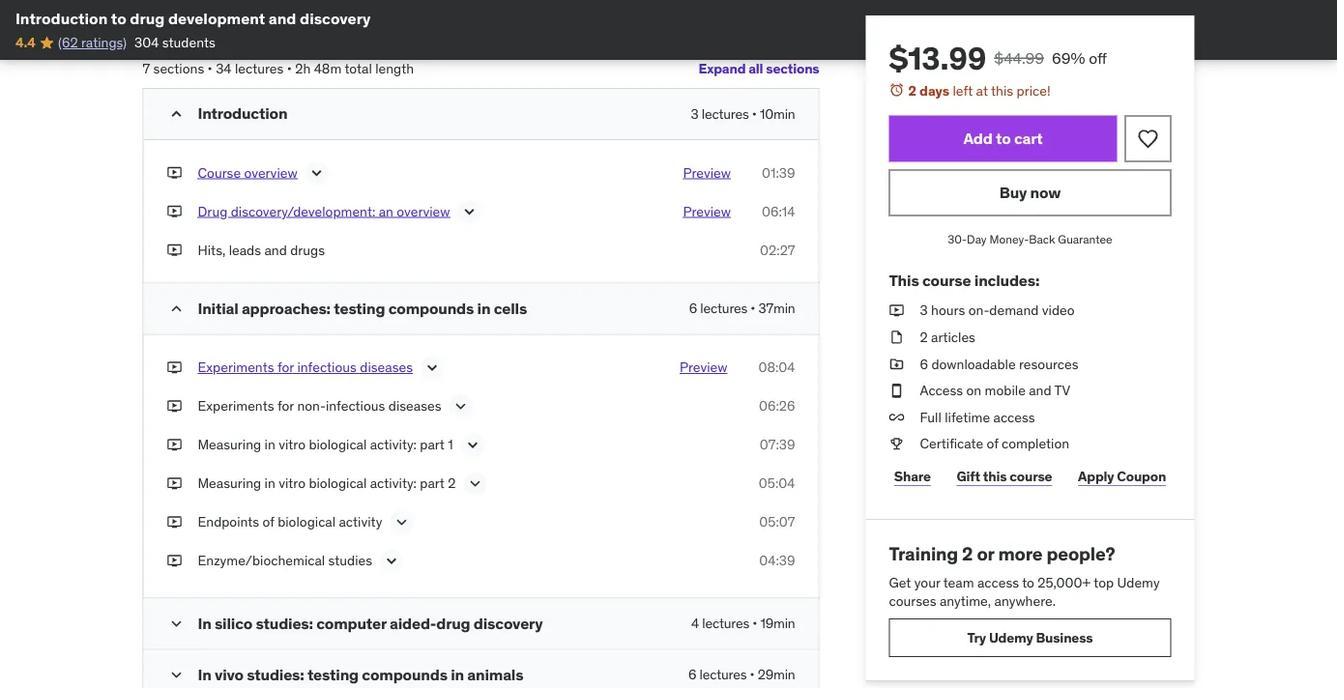 Task type: vqa. For each thing, say whether or not it's contained in the screenshot.
(62 ratings)
yes



Task type: describe. For each thing, give the bounding box(es) containing it.
add
[[964, 129, 993, 148]]

1
[[448, 437, 453, 454]]

more
[[999, 543, 1043, 566]]

preview for introduction
[[683, 164, 731, 182]]

gift
[[957, 468, 981, 485]]

udemy inside training 2 or more people? get your team access to 25,000+ top udemy courses anytime, anywhere.
[[1118, 574, 1160, 591]]

• for initial approaches: testing compounds in cells
[[751, 300, 756, 318]]

days
[[920, 82, 950, 99]]

introduction for introduction
[[198, 104, 288, 124]]

02:27
[[760, 242, 796, 259]]

experiments for experiments for infectious diseases
[[198, 359, 274, 377]]

6 downloadable resources
[[920, 355, 1079, 373]]

4
[[692, 616, 699, 633]]

• for in vivo studies: testing compounds in animals
[[750, 667, 755, 684]]

training
[[889, 543, 959, 566]]

cells
[[494, 299, 527, 319]]

course for course overview
[[198, 164, 241, 182]]

try udemy business
[[968, 629, 1093, 647]]

development
[[168, 8, 265, 28]]

full
[[920, 409, 942, 426]]

to inside training 2 or more people? get your team access to 25,000+ top udemy courses anytime, anywhere.
[[1022, 574, 1035, 591]]

vitro for measuring in vitro biological activity: part 2
[[279, 475, 306, 493]]

articles
[[931, 329, 976, 346]]

preview for initial approaches: testing compounds in cells
[[680, 359, 728, 377]]

• left 2h 48m
[[287, 60, 292, 78]]

ratings)
[[81, 34, 127, 51]]

in left cells
[[477, 299, 491, 319]]

buy
[[1000, 183, 1027, 203]]

activity
[[339, 514, 382, 532]]

0 vertical spatial overview
[[244, 164, 298, 182]]

01:39
[[762, 164, 796, 182]]

sections inside dropdown button
[[766, 60, 820, 77]]

studies
[[328, 553, 372, 570]]

0 vertical spatial testing
[[334, 299, 385, 319]]

activity: for 2
[[370, 475, 417, 493]]

part for 2
[[420, 475, 445, 493]]

show lecture description image for enzyme/biochemical studies
[[382, 552, 401, 572]]

7 sections • 34 lectures • 2h 48m total length
[[143, 60, 414, 78]]

1 vertical spatial infectious
[[326, 398, 385, 415]]

0 horizontal spatial udemy
[[989, 629, 1034, 647]]

in vivo studies: testing compounds in animals
[[198, 665, 524, 685]]

2h 48m
[[295, 60, 342, 78]]

training 2 or more people? get your team access to 25,000+ top udemy courses anytime, anywhere.
[[889, 543, 1160, 610]]

2 vertical spatial and
[[1029, 382, 1052, 399]]

on-
[[969, 302, 990, 319]]

video
[[1042, 302, 1075, 319]]

content
[[225, 5, 310, 34]]

certificate of completion
[[920, 435, 1070, 453]]

all
[[749, 60, 763, 77]]

buy now
[[1000, 183, 1061, 203]]

on
[[967, 382, 982, 399]]

alarm image
[[889, 82, 905, 98]]

1 vertical spatial preview
[[683, 203, 731, 220]]

06:14
[[762, 203, 796, 220]]

for for infectious
[[277, 359, 294, 377]]

2 inside training 2 or more people? get your team access to 25,000+ top udemy courses anytime, anywhere.
[[962, 543, 973, 566]]

this course includes:
[[889, 270, 1040, 290]]

apply coupon
[[1078, 468, 1167, 485]]

measuring for measuring in vitro biological activity: part 2
[[198, 475, 261, 493]]

1 horizontal spatial discovery
[[474, 614, 543, 634]]

infectious inside button
[[297, 359, 357, 377]]

2 days left at this price!
[[909, 82, 1051, 99]]

$13.99 $44.99 69% off
[[889, 39, 1107, 77]]

an
[[379, 203, 394, 220]]

in down experiments for non-infectious diseases
[[265, 437, 275, 454]]

apply
[[1078, 468, 1115, 485]]

in up endpoints of biological activity at the left bottom of the page
[[265, 475, 275, 493]]

or
[[977, 543, 995, 566]]

hits,
[[198, 242, 226, 259]]

1 vertical spatial 6
[[920, 355, 929, 373]]

anytime,
[[940, 593, 992, 610]]

4 lectures • 19min
[[692, 616, 796, 633]]

34
[[216, 60, 232, 78]]

6 for in vivo studies: testing compounds in animals
[[689, 667, 697, 684]]

includes:
[[975, 270, 1040, 290]]

animals
[[467, 665, 524, 685]]

leads
[[229, 242, 261, 259]]

$13.99
[[889, 39, 987, 77]]

day
[[967, 232, 987, 247]]

0 vertical spatial and
[[269, 8, 296, 28]]

try
[[968, 629, 987, 647]]

for for non-
[[277, 398, 294, 415]]

introduction for introduction to drug development and discovery
[[15, 8, 108, 28]]

mobile
[[985, 382, 1026, 399]]

gift this course
[[957, 468, 1053, 485]]

computer
[[316, 614, 387, 634]]

measuring for measuring in vitro biological activity: part 1
[[198, 437, 261, 454]]

10min
[[760, 105, 796, 123]]

wishlist image
[[1137, 127, 1160, 150]]

endpoints
[[198, 514, 259, 532]]

experiments for infectious diseases button
[[198, 359, 413, 382]]

now
[[1031, 183, 1061, 203]]

2 sections from the left
[[153, 60, 204, 78]]

3 lectures • 10min
[[691, 105, 796, 123]]

anywhere.
[[995, 593, 1056, 610]]

30-
[[948, 232, 967, 247]]

vivo
[[215, 665, 244, 685]]

of for endpoints
[[263, 514, 274, 532]]

course content
[[143, 5, 310, 34]]

total
[[345, 60, 372, 78]]

2 right the alarm icon
[[909, 82, 917, 99]]

experiments for infectious diseases
[[198, 359, 413, 377]]

measuring in vitro biological activity: part 2
[[198, 475, 456, 493]]

in for in silico studies: computer aided-drug discovery
[[198, 614, 211, 634]]

small image for introduction
[[167, 105, 186, 124]]

vitro for measuring in vitro biological activity: part 1
[[279, 437, 306, 454]]

studies: for silico
[[256, 614, 313, 634]]

show lecture description image for endpoints of biological activity
[[392, 514, 411, 533]]

access on mobile and tv
[[920, 382, 1071, 399]]

drug
[[198, 203, 228, 220]]

1 vertical spatial testing
[[308, 665, 359, 685]]

0 vertical spatial compounds
[[388, 299, 474, 319]]

lectures for in vivo studies: testing compounds in animals
[[700, 667, 747, 684]]

0 vertical spatial this
[[991, 82, 1014, 99]]

left
[[953, 82, 973, 99]]

0 vertical spatial access
[[994, 409, 1036, 426]]

4.4
[[15, 34, 35, 51]]

top
[[1094, 574, 1114, 591]]

of for certificate
[[987, 435, 999, 453]]

• for in silico studies: computer aided-drug discovery
[[753, 616, 758, 633]]

drug discovery/development: an overview button
[[198, 203, 450, 226]]

expand all sections
[[699, 60, 820, 77]]

your
[[915, 574, 941, 591]]



Task type: locate. For each thing, give the bounding box(es) containing it.
1 vertical spatial overview
[[397, 203, 450, 220]]

304 students
[[135, 34, 215, 51]]

0 vertical spatial introduction
[[15, 8, 108, 28]]

0 horizontal spatial discovery
[[300, 8, 371, 28]]

and up 7 sections • 34 lectures • 2h 48m total length
[[269, 8, 296, 28]]

approaches:
[[242, 299, 331, 319]]

drug up animals on the left bottom of page
[[436, 614, 471, 634]]

0 vertical spatial drug
[[130, 8, 165, 28]]

0 vertical spatial discovery
[[300, 8, 371, 28]]

show lecture description image for preview
[[460, 203, 479, 222]]

activity: for 1
[[370, 437, 417, 454]]

6 left "37min"
[[689, 300, 698, 318]]

lectures for initial approaches: testing compounds in cells
[[701, 300, 748, 318]]

access down or
[[978, 574, 1019, 591]]

to inside button
[[996, 129, 1011, 148]]

show lecture description image
[[307, 164, 327, 183], [423, 359, 442, 378], [451, 398, 471, 417], [466, 475, 485, 494], [392, 514, 411, 533], [382, 552, 401, 572]]

this right gift
[[983, 468, 1007, 485]]

preview left 06:14
[[683, 203, 731, 220]]

biological up measuring in vitro biological activity: part 2
[[309, 437, 367, 454]]

(62 ratings)
[[58, 34, 127, 51]]

0 horizontal spatial course
[[923, 270, 971, 290]]

1 vertical spatial studies:
[[247, 665, 304, 685]]

introduction to drug development and discovery
[[15, 8, 371, 28]]

vitro up endpoints of biological activity at the left bottom of the page
[[279, 475, 306, 493]]

1 part from the top
[[420, 437, 445, 454]]

to for drug
[[111, 8, 126, 28]]

infectious up measuring in vitro biological activity: part 1
[[326, 398, 385, 415]]

0 horizontal spatial of
[[263, 514, 274, 532]]

show lecture description image for measuring in vitro biological activity: part 2
[[466, 475, 485, 494]]

1 horizontal spatial course
[[1010, 468, 1053, 485]]

0 vertical spatial preview
[[683, 164, 731, 182]]

• left "37min"
[[751, 300, 756, 318]]

1 sections from the left
[[766, 60, 820, 77]]

0 vertical spatial studies:
[[256, 614, 313, 634]]

biological down measuring in vitro biological activity: part 1
[[309, 475, 367, 493]]

1 vertical spatial of
[[263, 514, 274, 532]]

in left animals on the left bottom of page
[[451, 665, 464, 685]]

show lecture description image right 1 at the left bottom
[[463, 436, 482, 456]]

• for introduction
[[752, 105, 757, 123]]

experiments left non-
[[198, 398, 274, 415]]

25,000+
[[1038, 574, 1091, 591]]

course inside "link"
[[1010, 468, 1053, 485]]

3 down expand
[[691, 105, 699, 123]]

0 vertical spatial activity:
[[370, 437, 417, 454]]

and left tv
[[1029, 382, 1052, 399]]

course for course content
[[143, 5, 220, 34]]

1 vertical spatial discovery
[[474, 614, 543, 634]]

for left non-
[[277, 398, 294, 415]]

0 vertical spatial diseases
[[360, 359, 413, 377]]

2 left or
[[962, 543, 973, 566]]

small image left initial
[[167, 300, 186, 319]]

biological
[[309, 437, 367, 454], [309, 475, 367, 493], [278, 514, 336, 532]]

in left silico in the bottom left of the page
[[198, 614, 211, 634]]

sections down '304 students'
[[153, 60, 204, 78]]

1 vertical spatial and
[[264, 242, 287, 259]]

and
[[269, 8, 296, 28], [264, 242, 287, 259], [1029, 382, 1052, 399]]

small image for initial approaches: testing compounds in cells
[[167, 300, 186, 319]]

studies: right silico in the bottom left of the page
[[256, 614, 313, 634]]

buy now button
[[889, 170, 1172, 216]]

30-day money-back guarantee
[[948, 232, 1113, 247]]

of up enzyme/biochemical
[[263, 514, 274, 532]]

endpoints of biological activity
[[198, 514, 382, 532]]

drug
[[130, 8, 165, 28], [436, 614, 471, 634]]

discovery up animals on the left bottom of page
[[474, 614, 543, 634]]

• left the 29min
[[750, 667, 755, 684]]

0 vertical spatial part
[[420, 437, 445, 454]]

expand all sections button
[[699, 50, 820, 88]]

drug discovery/development: an overview
[[198, 203, 450, 220]]

measuring
[[198, 437, 261, 454], [198, 475, 261, 493]]

3 for 3 lectures • 10min
[[691, 105, 699, 123]]

6 down 4
[[689, 667, 697, 684]]

2 activity: from the top
[[370, 475, 417, 493]]

activity: up the activity
[[370, 475, 417, 493]]

1 horizontal spatial to
[[996, 129, 1011, 148]]

share
[[895, 468, 931, 485]]

to up anywhere.
[[1022, 574, 1035, 591]]

overview up discovery/development:
[[244, 164, 298, 182]]

1 vertical spatial in
[[198, 665, 211, 685]]

1 horizontal spatial overview
[[397, 203, 450, 220]]

money-
[[990, 232, 1029, 247]]

lectures right 4
[[702, 616, 750, 633]]

19min
[[761, 616, 796, 633]]

of
[[987, 435, 999, 453], [263, 514, 274, 532]]

for inside button
[[277, 359, 294, 377]]

08:04
[[759, 359, 796, 377]]

•
[[208, 60, 213, 78], [287, 60, 292, 78], [752, 105, 757, 123], [751, 300, 756, 318], [753, 616, 758, 633], [750, 667, 755, 684]]

0 vertical spatial to
[[111, 8, 126, 28]]

course
[[143, 5, 220, 34], [198, 164, 241, 182]]

initial approaches: testing compounds in cells
[[198, 299, 527, 319]]

at
[[976, 82, 988, 99]]

show lecture description image right an
[[460, 203, 479, 222]]

1 vertical spatial for
[[277, 398, 294, 415]]

udemy
[[1118, 574, 1160, 591], [989, 629, 1034, 647]]

• left 19min on the right bottom
[[753, 616, 758, 633]]

vitro down non-
[[279, 437, 306, 454]]

0 vertical spatial 6
[[689, 300, 698, 318]]

access down mobile
[[994, 409, 1036, 426]]

1 vertical spatial show lecture description image
[[463, 436, 482, 456]]

1 vertical spatial access
[[978, 574, 1019, 591]]

4 small image from the top
[[167, 666, 186, 686]]

small image for in vivo studies: testing compounds in animals
[[167, 666, 186, 686]]

0 horizontal spatial overview
[[244, 164, 298, 182]]

2 vertical spatial to
[[1022, 574, 1035, 591]]

enzyme/biochemical
[[198, 553, 325, 570]]

course down completion in the bottom right of the page
[[1010, 468, 1053, 485]]

introduction
[[15, 8, 108, 28], [198, 104, 288, 124]]

activity: left 1 at the left bottom
[[370, 437, 417, 454]]

2 articles
[[920, 329, 976, 346]]

drug up 304 at top
[[130, 8, 165, 28]]

small image left "vivo"
[[167, 666, 186, 686]]

demand
[[990, 302, 1039, 319]]

overview
[[244, 164, 298, 182], [397, 203, 450, 220]]

37min
[[759, 300, 796, 318]]

0 vertical spatial biological
[[309, 437, 367, 454]]

1 horizontal spatial introduction
[[198, 104, 288, 124]]

2 for from the top
[[277, 398, 294, 415]]

infectious
[[297, 359, 357, 377], [326, 398, 385, 415]]

0 horizontal spatial 3
[[691, 105, 699, 123]]

0 vertical spatial 3
[[691, 105, 699, 123]]

experiments for experiments for non-infectious diseases
[[198, 398, 274, 415]]

to for cart
[[996, 129, 1011, 148]]

1 vertical spatial this
[[983, 468, 1007, 485]]

course overview
[[198, 164, 298, 182]]

show lecture description image
[[460, 203, 479, 222], [463, 436, 482, 456]]

3 hours on-demand video
[[920, 302, 1075, 319]]

1 activity: from the top
[[370, 437, 417, 454]]

• left 34
[[208, 60, 213, 78]]

hits, leads and drugs
[[198, 242, 325, 259]]

0 horizontal spatial sections
[[153, 60, 204, 78]]

1 measuring from the top
[[198, 437, 261, 454]]

1 horizontal spatial sections
[[766, 60, 820, 77]]

lifetime
[[945, 409, 991, 426]]

infectious up experiments for non-infectious diseases
[[297, 359, 357, 377]]

1 vertical spatial introduction
[[198, 104, 288, 124]]

lectures for in silico studies: computer aided-drug discovery
[[702, 616, 750, 633]]

discovery
[[300, 8, 371, 28], [474, 614, 543, 634]]

07:39
[[760, 437, 796, 454]]

discovery/development:
[[231, 203, 376, 220]]

compounds left cells
[[388, 299, 474, 319]]

overview right an
[[397, 203, 450, 220]]

xsmall image
[[167, 241, 182, 260], [889, 301, 905, 320], [889, 328, 905, 347], [167, 398, 182, 416], [889, 408, 905, 427], [889, 435, 905, 454], [167, 552, 182, 571]]

in
[[477, 299, 491, 319], [265, 437, 275, 454], [265, 475, 275, 493], [451, 665, 464, 685]]

1 horizontal spatial 3
[[920, 302, 928, 319]]

0 vertical spatial show lecture description image
[[460, 203, 479, 222]]

1 vertical spatial 3
[[920, 302, 928, 319]]

0 vertical spatial in
[[198, 614, 211, 634]]

compounds down aided-
[[362, 665, 448, 685]]

3 small image from the top
[[167, 615, 186, 635]]

2 in from the top
[[198, 665, 211, 685]]

2 vertical spatial 6
[[689, 667, 697, 684]]

access
[[920, 382, 963, 399]]

6 up the access
[[920, 355, 929, 373]]

udemy right "try"
[[989, 629, 1034, 647]]

this inside "link"
[[983, 468, 1007, 485]]

7
[[143, 60, 150, 78]]

testing right "approaches:"
[[334, 299, 385, 319]]

aided-
[[390, 614, 436, 634]]

sections right all
[[766, 60, 820, 77]]

1 vertical spatial compounds
[[362, 665, 448, 685]]

udemy right top
[[1118, 574, 1160, 591]]

6 lectures • 37min
[[689, 300, 796, 318]]

1 for from the top
[[277, 359, 294, 377]]

3 for 3 hours on-demand video
[[920, 302, 928, 319]]

business
[[1036, 629, 1093, 647]]

in for in vivo studies: testing compounds in animals
[[198, 665, 211, 685]]

6 for initial approaches: testing compounds in cells
[[689, 300, 698, 318]]

part for 1
[[420, 437, 445, 454]]

completion
[[1002, 435, 1070, 453]]

vitro
[[279, 437, 306, 454], [279, 475, 306, 493]]

to up ratings)
[[111, 8, 126, 28]]

studies: right "vivo"
[[247, 665, 304, 685]]

measuring in vitro biological activity: part 1
[[198, 437, 453, 454]]

cart
[[1014, 129, 1043, 148]]

0 vertical spatial of
[[987, 435, 999, 453]]

this
[[991, 82, 1014, 99], [983, 468, 1007, 485]]

lectures left the 29min
[[700, 667, 747, 684]]

0 vertical spatial vitro
[[279, 437, 306, 454]]

0 vertical spatial measuring
[[198, 437, 261, 454]]

2 down 1 at the left bottom
[[448, 475, 456, 493]]

gift this course link
[[952, 458, 1058, 496]]

0 vertical spatial experiments
[[198, 359, 274, 377]]

1 vertical spatial activity:
[[370, 475, 417, 493]]

0 vertical spatial course
[[143, 5, 220, 34]]

share button
[[889, 458, 936, 496]]

1 vertical spatial drug
[[436, 614, 471, 634]]

1 vertical spatial biological
[[309, 475, 367, 493]]

access
[[994, 409, 1036, 426], [978, 574, 1019, 591]]

0 vertical spatial infectious
[[297, 359, 357, 377]]

0 horizontal spatial to
[[111, 8, 126, 28]]

1 vertical spatial vitro
[[279, 475, 306, 493]]

activity:
[[370, 437, 417, 454], [370, 475, 417, 493]]

experiments down initial
[[198, 359, 274, 377]]

apply coupon button
[[1073, 458, 1172, 496]]

course up hours
[[923, 270, 971, 290]]

1 vertical spatial to
[[996, 129, 1011, 148]]

0 horizontal spatial introduction
[[15, 8, 108, 28]]

1 experiments from the top
[[198, 359, 274, 377]]

biological for 1
[[309, 437, 367, 454]]

1 vertical spatial udemy
[[989, 629, 1034, 647]]

certificate
[[920, 435, 984, 453]]

introduction up "(62"
[[15, 8, 108, 28]]

diseases inside button
[[360, 359, 413, 377]]

2 left articles
[[920, 329, 928, 346]]

show lecture description image for 07:39
[[463, 436, 482, 456]]

1 vitro from the top
[[279, 437, 306, 454]]

course inside button
[[198, 164, 241, 182]]

2 vertical spatial biological
[[278, 514, 336, 532]]

small image
[[167, 105, 186, 124], [167, 300, 186, 319], [167, 615, 186, 635], [167, 666, 186, 686]]

(62
[[58, 34, 78, 51]]

and right leads
[[264, 242, 287, 259]]

1 vertical spatial experiments
[[198, 398, 274, 415]]

studies: for vivo
[[247, 665, 304, 685]]

lectures down expand
[[702, 105, 749, 123]]

05:04
[[759, 475, 796, 493]]

2 vitro from the top
[[279, 475, 306, 493]]

discovery up 2h 48m
[[300, 8, 371, 28]]

course
[[923, 270, 971, 290], [1010, 468, 1053, 485]]

introduction down 34
[[198, 104, 288, 124]]

enzyme/biochemical studies
[[198, 553, 372, 570]]

1 vertical spatial diseases
[[389, 398, 442, 415]]

2 measuring from the top
[[198, 475, 261, 493]]

try udemy business link
[[889, 619, 1172, 658]]

69%
[[1052, 48, 1086, 68]]

1 vertical spatial part
[[420, 475, 445, 493]]

0 horizontal spatial drug
[[130, 8, 165, 28]]

2 part from the top
[[420, 475, 445, 493]]

resources
[[1019, 355, 1079, 373]]

preview down 6 lectures • 37min
[[680, 359, 728, 377]]

6
[[689, 300, 698, 318], [920, 355, 929, 373], [689, 667, 697, 684]]

1 horizontal spatial udemy
[[1118, 574, 1160, 591]]

2 vertical spatial preview
[[680, 359, 728, 377]]

show lecture description image for experiments for non-infectious diseases
[[451, 398, 471, 417]]

1 vertical spatial course
[[1010, 468, 1053, 485]]

304
[[135, 34, 159, 51]]

• left 10min
[[752, 105, 757, 123]]

1 vertical spatial course
[[198, 164, 241, 182]]

3 left hours
[[920, 302, 928, 319]]

lectures right 34
[[235, 60, 284, 78]]

2 experiments from the top
[[198, 398, 274, 415]]

courses
[[889, 593, 937, 610]]

small image for in silico studies: computer aided-drug discovery
[[167, 615, 186, 635]]

1 in from the top
[[198, 614, 211, 634]]

1 small image from the top
[[167, 105, 186, 124]]

0 vertical spatial udemy
[[1118, 574, 1160, 591]]

for up experiments for non-infectious diseases
[[277, 359, 294, 377]]

of down full lifetime access
[[987, 435, 999, 453]]

preview down 3 lectures • 10min
[[683, 164, 731, 182]]

small image down '304 students'
[[167, 105, 186, 124]]

testing down 'computer'
[[308, 665, 359, 685]]

coupon
[[1117, 468, 1167, 485]]

0 vertical spatial course
[[923, 270, 971, 290]]

part
[[420, 437, 445, 454], [420, 475, 445, 493]]

2 horizontal spatial to
[[1022, 574, 1035, 591]]

1 horizontal spatial drug
[[436, 614, 471, 634]]

$44.99
[[995, 48, 1045, 68]]

xsmall image
[[167, 164, 182, 183], [167, 203, 182, 222], [889, 355, 905, 374], [167, 359, 182, 378], [889, 381, 905, 400], [167, 436, 182, 455], [167, 475, 182, 494], [167, 514, 182, 533]]

lectures left "37min"
[[701, 300, 748, 318]]

1 vertical spatial measuring
[[198, 475, 261, 493]]

lectures for introduction
[[702, 105, 749, 123]]

experiments inside button
[[198, 359, 274, 377]]

05:07
[[760, 514, 796, 532]]

back
[[1029, 232, 1056, 247]]

course overview button
[[198, 164, 298, 187]]

in left "vivo"
[[198, 665, 211, 685]]

biological for 2
[[309, 475, 367, 493]]

small image left silico in the bottom left of the page
[[167, 615, 186, 635]]

1 horizontal spatial of
[[987, 435, 999, 453]]

2 small image from the top
[[167, 300, 186, 319]]

0 vertical spatial for
[[277, 359, 294, 377]]

biological down measuring in vitro biological activity: part 2
[[278, 514, 336, 532]]

to left "cart"
[[996, 129, 1011, 148]]

team
[[944, 574, 975, 591]]

people?
[[1047, 543, 1116, 566]]

this right the at at right top
[[991, 82, 1014, 99]]

access inside training 2 or more people? get your team access to 25,000+ top udemy courses anytime, anywhere.
[[978, 574, 1019, 591]]



